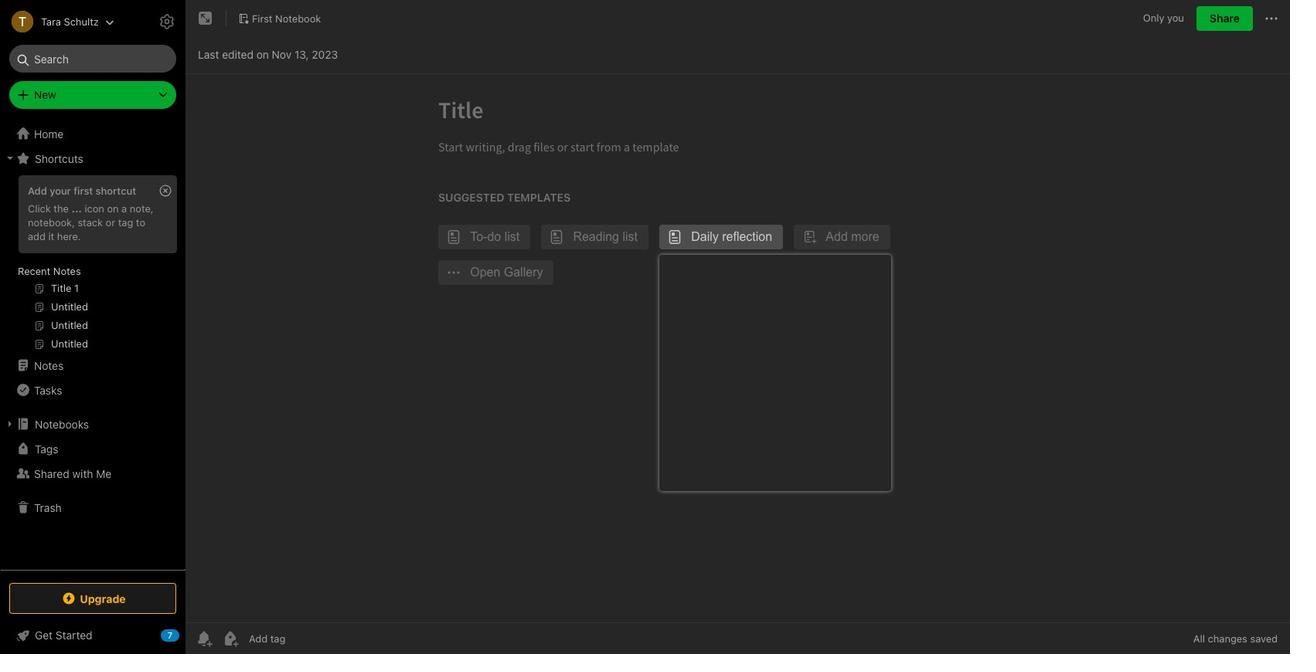 Task type: locate. For each thing, give the bounding box(es) containing it.
0 vertical spatial on
[[256, 48, 269, 61]]

tara schultz
[[41, 15, 99, 27]]

to
[[136, 216, 145, 229]]

1 vertical spatial on
[[107, 202, 119, 215]]

first
[[252, 12, 273, 24]]

new
[[34, 88, 56, 101]]

Add tag field
[[247, 632, 363, 646]]

tasks button
[[0, 378, 185, 403]]

Help and Learning task checklist field
[[0, 624, 186, 649]]

notebook
[[275, 12, 321, 24]]

notes right recent
[[53, 265, 81, 278]]

first
[[74, 185, 93, 197]]

with
[[72, 467, 93, 480]]

notebook,
[[28, 216, 75, 229]]

you
[[1167, 12, 1184, 24]]

shortcut
[[96, 185, 136, 197]]

tasks
[[34, 384, 62, 397]]

group containing add your first shortcut
[[0, 171, 185, 359]]

get started
[[35, 629, 92, 642]]

recent
[[18, 265, 50, 278]]

new button
[[9, 81, 176, 109]]

tara
[[41, 15, 61, 27]]

7
[[168, 631, 173, 641]]

get
[[35, 629, 53, 642]]

notebooks
[[35, 418, 89, 431]]

icon
[[85, 202, 104, 215]]

shortcuts
[[35, 152, 83, 165]]

more actions image
[[1262, 9, 1281, 28]]

on left nov
[[256, 48, 269, 61]]

recent notes
[[18, 265, 81, 278]]

here.
[[57, 230, 81, 243]]

add a reminder image
[[195, 630, 213, 649]]

shared
[[34, 467, 69, 480]]

on inside note window "element"
[[256, 48, 269, 61]]

first notebook button
[[233, 8, 326, 29]]

on left a
[[107, 202, 119, 215]]

stack
[[78, 216, 103, 229]]

add
[[28, 230, 46, 243]]

notebooks link
[[0, 412, 185, 437]]

me
[[96, 467, 112, 480]]

home
[[34, 127, 64, 140]]

on
[[256, 48, 269, 61], [107, 202, 119, 215]]

add
[[28, 185, 47, 197]]

None search field
[[20, 45, 165, 73]]

1 vertical spatial notes
[[34, 359, 64, 372]]

group
[[0, 171, 185, 359]]

0 horizontal spatial on
[[107, 202, 119, 215]]

upgrade
[[80, 593, 126, 606]]

upgrade button
[[9, 584, 176, 615]]

...
[[72, 202, 82, 215]]

all
[[1194, 633, 1205, 646]]

shortcuts button
[[0, 146, 185, 171]]

notes up tasks
[[34, 359, 64, 372]]

add tag image
[[221, 630, 240, 649]]

notes
[[53, 265, 81, 278], [34, 359, 64, 372]]

it
[[48, 230, 54, 243]]

2023
[[312, 48, 338, 61]]

click the ...
[[28, 202, 82, 215]]

a
[[121, 202, 127, 215]]

tree
[[0, 121, 186, 570]]

1 horizontal spatial on
[[256, 48, 269, 61]]

first notebook
[[252, 12, 321, 24]]



Task type: vqa. For each thing, say whether or not it's contained in the screenshot.
row group
no



Task type: describe. For each thing, give the bounding box(es) containing it.
schultz
[[64, 15, 99, 27]]

your
[[50, 185, 71, 197]]

click to collapse image
[[180, 626, 191, 645]]

notes link
[[0, 353, 185, 378]]

share
[[1210, 12, 1240, 25]]

the
[[54, 202, 69, 215]]

tags
[[35, 443, 58, 456]]

nov
[[272, 48, 292, 61]]

saved
[[1250, 633, 1278, 646]]

share button
[[1197, 6, 1253, 31]]

changes
[[1208, 633, 1248, 646]]

tags button
[[0, 437, 185, 462]]

note,
[[130, 202, 154, 215]]

home link
[[0, 121, 186, 146]]

trash link
[[0, 496, 185, 520]]

0 vertical spatial notes
[[53, 265, 81, 278]]

only
[[1143, 12, 1165, 24]]

More actions field
[[1262, 6, 1281, 31]]

or
[[106, 216, 115, 229]]

edited
[[222, 48, 254, 61]]

settings image
[[158, 12, 176, 31]]

add your first shortcut
[[28, 185, 136, 197]]

trash
[[34, 501, 62, 514]]

Search text field
[[20, 45, 165, 73]]

all changes saved
[[1194, 633, 1278, 646]]

click
[[28, 202, 51, 215]]

group inside tree
[[0, 171, 185, 359]]

last
[[198, 48, 219, 61]]

started
[[56, 629, 92, 642]]

Account field
[[0, 6, 114, 37]]

tag
[[118, 216, 133, 229]]

13,
[[295, 48, 309, 61]]

expand note image
[[196, 9, 215, 28]]

shared with me link
[[0, 462, 185, 486]]

expand notebooks image
[[4, 418, 16, 431]]

last edited on nov 13, 2023
[[198, 48, 338, 61]]

Note Editor text field
[[186, 74, 1290, 623]]

only you
[[1143, 12, 1184, 24]]

note window element
[[186, 0, 1290, 655]]

shared with me
[[34, 467, 112, 480]]

icon on a note, notebook, stack or tag to add it here.
[[28, 202, 154, 243]]

tree containing home
[[0, 121, 186, 570]]

on inside the icon on a note, notebook, stack or tag to add it here.
[[107, 202, 119, 215]]



